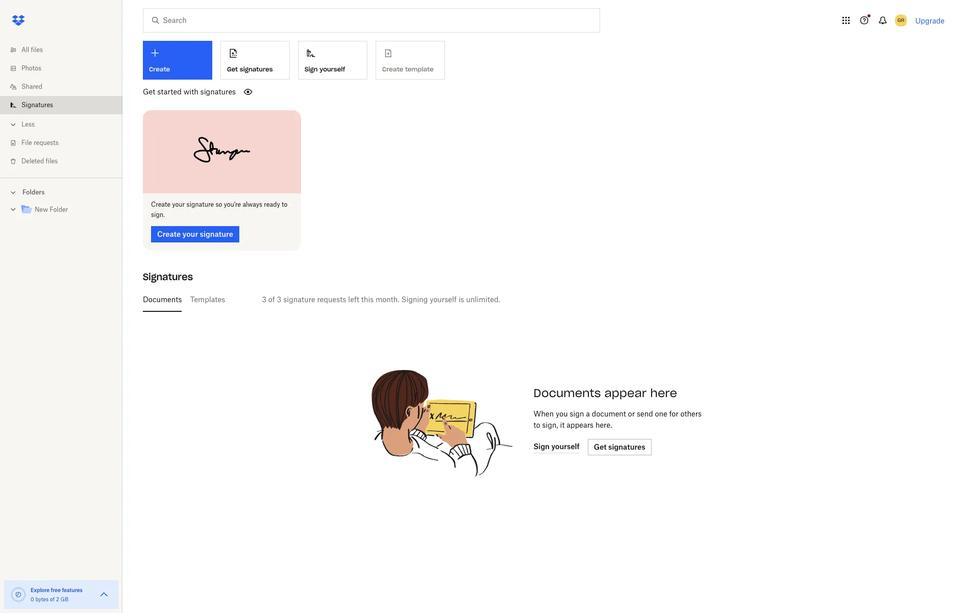 Task type: vqa. For each thing, say whether or not it's contained in the screenshot.
'General' tab
no



Task type: describe. For each thing, give the bounding box(es) containing it.
0 horizontal spatial sign
[[305, 65, 318, 73]]

2
[[56, 596, 59, 602]]

create for create your signature so you're always ready to sign.
[[151, 200, 171, 208]]

for
[[670, 409, 679, 418]]

it
[[560, 420, 565, 429]]

month.
[[376, 295, 400, 304]]

Search in folder "Dropbox" text field
[[163, 15, 579, 26]]

sign.
[[151, 211, 165, 218]]

sign
[[570, 409, 584, 418]]

upgrade
[[916, 16, 945, 25]]

of inside tab list
[[268, 295, 275, 304]]

deleted files link
[[8, 152, 123, 171]]

so
[[216, 200, 222, 208]]

files for deleted files
[[46, 157, 58, 165]]

a
[[586, 409, 590, 418]]

here
[[651, 386, 677, 400]]

all files
[[21, 46, 43, 54]]

deleted
[[21, 157, 44, 165]]

signature for create your signature so you're always ready to sign.
[[187, 200, 214, 208]]

left
[[348, 295, 359, 304]]

upgrade link
[[916, 16, 945, 25]]

templates tab
[[190, 287, 225, 312]]

files for all files
[[31, 46, 43, 54]]

signatures inside list item
[[21, 101, 53, 109]]

tab list containing documents
[[143, 287, 949, 312]]

create for create your signature
[[157, 229, 181, 238]]

signing
[[402, 295, 428, 304]]

or
[[628, 409, 635, 418]]

your for create your signature
[[183, 229, 198, 238]]

documents tab
[[143, 287, 182, 312]]

to inside create your signature so you're always ready to sign.
[[282, 200, 288, 208]]

you
[[556, 409, 568, 418]]

deleted files
[[21, 157, 58, 165]]

1 vertical spatial sign
[[534, 442, 550, 451]]

always
[[243, 200, 262, 208]]

requests inside tab list
[[317, 295, 346, 304]]

one
[[655, 409, 668, 418]]

others
[[681, 409, 702, 418]]

2 horizontal spatial signatures
[[609, 442, 646, 451]]

templates
[[190, 295, 225, 304]]

shared
[[21, 83, 42, 90]]

documents for documents
[[143, 295, 182, 304]]

2 vertical spatial get
[[594, 442, 607, 451]]

gr
[[898, 17, 905, 23]]

create for create
[[149, 65, 170, 73]]

unlimited.
[[466, 295, 500, 304]]

create button
[[143, 41, 212, 80]]

file requests
[[21, 139, 59, 147]]

0
[[31, 596, 34, 602]]

with
[[184, 87, 198, 96]]

folders
[[22, 188, 45, 196]]

0 horizontal spatial get signatures button
[[221, 41, 290, 80]]

file requests link
[[8, 134, 123, 152]]

started
[[157, 87, 182, 96]]

shared link
[[8, 78, 123, 96]]

signature inside tab list
[[283, 295, 315, 304]]

ready
[[264, 200, 280, 208]]

1 horizontal spatial get signatures
[[594, 442, 646, 451]]

yourself inside tab list
[[430, 295, 457, 304]]

send
[[637, 409, 653, 418]]

0 vertical spatial get signatures
[[227, 65, 273, 73]]

appear
[[605, 386, 647, 400]]

2 3 from the left
[[277, 295, 281, 304]]

bytes
[[35, 596, 49, 602]]

less
[[21, 120, 35, 128]]

here.
[[596, 420, 612, 429]]

sign,
[[542, 420, 558, 429]]

1 horizontal spatial get
[[227, 65, 238, 73]]



Task type: locate. For each thing, give the bounding box(es) containing it.
get signatures
[[227, 65, 273, 73], [594, 442, 646, 451]]

to
[[282, 200, 288, 208], [534, 420, 540, 429]]

0 horizontal spatial 3
[[262, 295, 267, 304]]

0 horizontal spatial requests
[[34, 139, 59, 147]]

1 horizontal spatial sign
[[534, 442, 550, 451]]

to down when
[[534, 420, 540, 429]]

signatures down shared
[[21, 101, 53, 109]]

1 horizontal spatial signatures
[[240, 65, 273, 73]]

0 vertical spatial sign yourself
[[305, 65, 345, 73]]

0 vertical spatial of
[[268, 295, 275, 304]]

photos
[[21, 64, 41, 72]]

folder
[[50, 206, 68, 213]]

sign yourself
[[305, 65, 345, 73], [534, 442, 580, 451]]

documents for documents appear here
[[534, 386, 601, 400]]

0 horizontal spatial of
[[50, 596, 55, 602]]

signatures
[[240, 65, 273, 73], [200, 87, 236, 96], [609, 442, 646, 451]]

0 vertical spatial to
[[282, 200, 288, 208]]

create down "sign."
[[157, 229, 181, 238]]

2 vertical spatial signatures
[[609, 442, 646, 451]]

0 horizontal spatial get
[[143, 87, 155, 96]]

signatures
[[21, 101, 53, 109], [143, 271, 193, 283]]

explore free features 0 bytes of 2 gb
[[31, 587, 83, 602]]

1 horizontal spatial sign yourself
[[534, 442, 580, 451]]

1 vertical spatial files
[[46, 157, 58, 165]]

0 vertical spatial signatures
[[240, 65, 273, 73]]

1 vertical spatial sign yourself
[[534, 442, 580, 451]]

when you sign a document or send one for others to sign, it appears here.
[[534, 409, 702, 429]]

when
[[534, 409, 554, 418]]

your for create your signature so you're always ready to sign.
[[172, 200, 185, 208]]

0 horizontal spatial to
[[282, 200, 288, 208]]

get signatures button
[[221, 41, 290, 80], [588, 439, 652, 455]]

1 horizontal spatial get signatures button
[[588, 439, 652, 455]]

create up "sign."
[[151, 200, 171, 208]]

0 horizontal spatial signatures
[[200, 87, 236, 96]]

0 vertical spatial yourself
[[320, 65, 345, 73]]

1 horizontal spatial to
[[534, 420, 540, 429]]

2 horizontal spatial get
[[594, 442, 607, 451]]

documents left templates
[[143, 295, 182, 304]]

is
[[459, 295, 464, 304]]

0 vertical spatial your
[[172, 200, 185, 208]]

new folder link
[[20, 203, 114, 217]]

features
[[62, 587, 83, 593]]

0 horizontal spatial yourself
[[320, 65, 345, 73]]

explore
[[31, 587, 50, 593]]

create up started
[[149, 65, 170, 73]]

requests left left
[[317, 295, 346, 304]]

documents
[[143, 295, 182, 304], [534, 386, 601, 400]]

signature
[[187, 200, 214, 208], [200, 229, 233, 238], [283, 295, 315, 304]]

documents appear here
[[534, 386, 677, 400]]

list
[[0, 35, 123, 178]]

1 vertical spatial of
[[50, 596, 55, 602]]

1 horizontal spatial of
[[268, 295, 275, 304]]

0 horizontal spatial signatures
[[21, 101, 53, 109]]

document
[[592, 409, 626, 418]]

of
[[268, 295, 275, 304], [50, 596, 55, 602]]

create inside create your signature so you're always ready to sign.
[[151, 200, 171, 208]]

1 vertical spatial sign yourself button
[[534, 441, 580, 453]]

sign
[[305, 65, 318, 73], [534, 442, 550, 451]]

this
[[361, 295, 374, 304]]

signatures list item
[[0, 96, 123, 114]]

files right deleted
[[46, 157, 58, 165]]

get started with signatures
[[143, 87, 236, 96]]

to right "ready"
[[282, 200, 288, 208]]

0 vertical spatial requests
[[34, 139, 59, 147]]

folders button
[[0, 184, 123, 200]]

1 vertical spatial create
[[151, 200, 171, 208]]

0 vertical spatial get
[[227, 65, 238, 73]]

0 vertical spatial sign
[[305, 65, 318, 73]]

dropbox image
[[8, 10, 29, 31]]

create your signature so you're always ready to sign.
[[151, 200, 288, 218]]

less image
[[8, 119, 18, 130]]

photos link
[[8, 59, 123, 78]]

1 horizontal spatial yourself
[[430, 295, 457, 304]]

your up create your signature
[[172, 200, 185, 208]]

0 horizontal spatial get signatures
[[227, 65, 273, 73]]

signatures up the documents tab
[[143, 271, 193, 283]]

requests
[[34, 139, 59, 147], [317, 295, 346, 304]]

list containing all files
[[0, 35, 123, 178]]

signature for create your signature
[[200, 229, 233, 238]]

documents up you
[[534, 386, 601, 400]]

0 vertical spatial signatures
[[21, 101, 53, 109]]

your
[[172, 200, 185, 208], [183, 229, 198, 238]]

0 vertical spatial create
[[149, 65, 170, 73]]

1 horizontal spatial 3
[[277, 295, 281, 304]]

all
[[21, 46, 29, 54]]

1 vertical spatial requests
[[317, 295, 346, 304]]

2 horizontal spatial yourself
[[552, 442, 580, 451]]

sign yourself inside button
[[305, 65, 345, 73]]

0 horizontal spatial documents
[[143, 295, 182, 304]]

yourself
[[320, 65, 345, 73], [430, 295, 457, 304], [552, 442, 580, 451]]

1 vertical spatial signatures
[[143, 271, 193, 283]]

get up get started with signatures
[[227, 65, 238, 73]]

1 vertical spatial get
[[143, 87, 155, 96]]

1 vertical spatial your
[[183, 229, 198, 238]]

3
[[262, 295, 267, 304], [277, 295, 281, 304]]

requests right file on the top left
[[34, 139, 59, 147]]

0 vertical spatial signature
[[187, 200, 214, 208]]

signature inside create your signature so you're always ready to sign.
[[187, 200, 214, 208]]

0 vertical spatial files
[[31, 46, 43, 54]]

1 horizontal spatial requests
[[317, 295, 346, 304]]

create your signature
[[157, 229, 233, 238]]

1 vertical spatial get signatures button
[[588, 439, 652, 455]]

2 vertical spatial create
[[157, 229, 181, 238]]

your inside button
[[183, 229, 198, 238]]

gr button
[[893, 12, 910, 29]]

you're
[[224, 200, 241, 208]]

1 horizontal spatial sign yourself button
[[534, 441, 580, 453]]

2 vertical spatial yourself
[[552, 442, 580, 451]]

1 vertical spatial signature
[[200, 229, 233, 238]]

new folder
[[35, 206, 68, 213]]

of inside the explore free features 0 bytes of 2 gb
[[50, 596, 55, 602]]

get
[[227, 65, 238, 73], [143, 87, 155, 96], [594, 442, 607, 451]]

files
[[31, 46, 43, 54], [46, 157, 58, 165]]

your inside create your signature so you're always ready to sign.
[[172, 200, 185, 208]]

files right all
[[31, 46, 43, 54]]

0 horizontal spatial sign yourself button
[[298, 41, 368, 80]]

1 horizontal spatial documents
[[534, 386, 601, 400]]

0 horizontal spatial sign yourself
[[305, 65, 345, 73]]

1 vertical spatial yourself
[[430, 295, 457, 304]]

0 vertical spatial get signatures button
[[221, 41, 290, 80]]

to inside when you sign a document or send one for others to sign, it appears here.
[[534, 420, 540, 429]]

free
[[51, 587, 61, 593]]

gb
[[61, 596, 68, 602]]

1 vertical spatial signatures
[[200, 87, 236, 96]]

1 3 from the left
[[262, 295, 267, 304]]

new
[[35, 206, 48, 213]]

tab list
[[143, 287, 949, 312]]

all files link
[[8, 41, 123, 59]]

0 vertical spatial documents
[[143, 295, 182, 304]]

quota usage element
[[10, 587, 27, 603]]

1 vertical spatial get signatures
[[594, 442, 646, 451]]

appears
[[567, 420, 594, 429]]

2 vertical spatial signature
[[283, 295, 315, 304]]

your down create your signature so you're always ready to sign.
[[183, 229, 198, 238]]

create inside button
[[157, 229, 181, 238]]

1 vertical spatial to
[[534, 420, 540, 429]]

3 of 3 signature requests left this month. signing yourself is unlimited.
[[262, 295, 500, 304]]

get down here.
[[594, 442, 607, 451]]

1 horizontal spatial signatures
[[143, 271, 193, 283]]

1 vertical spatial documents
[[534, 386, 601, 400]]

1 horizontal spatial files
[[46, 157, 58, 165]]

get left started
[[143, 87, 155, 96]]

0 horizontal spatial files
[[31, 46, 43, 54]]

file
[[21, 139, 32, 147]]

create inside dropdown button
[[149, 65, 170, 73]]

signature inside button
[[200, 229, 233, 238]]

create
[[149, 65, 170, 73], [151, 200, 171, 208], [157, 229, 181, 238]]

signatures link
[[8, 96, 123, 114]]

sign yourself button
[[298, 41, 368, 80], [534, 441, 580, 453]]

0 vertical spatial sign yourself button
[[298, 41, 368, 80]]

create your signature button
[[151, 226, 239, 242]]



